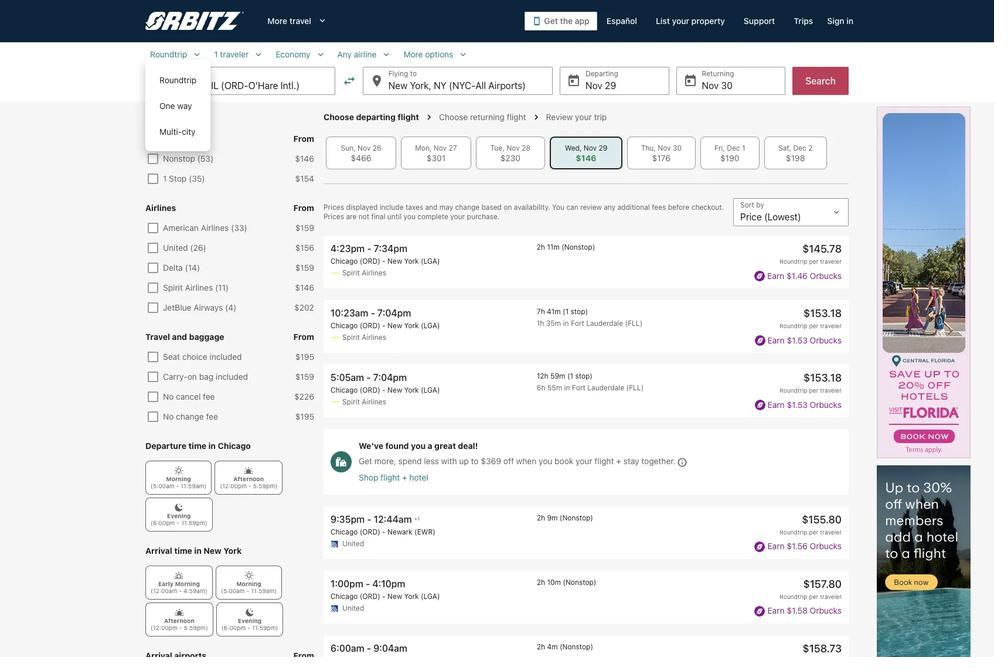 Task type: describe. For each thing, give the bounding box(es) containing it.
traveler for 10:23am - 7:04pm
[[821, 323, 842, 330]]

$157.80 roundtrip per traveler
[[780, 578, 842, 601]]

$155.80
[[803, 514, 842, 526]]

get for get more, spend less with up to $369 off when you book your flight + stay together.
[[359, 457, 373, 467]]

time for arrival
[[174, 546, 192, 556]]

any airline
[[338, 49, 377, 59]]

list your property
[[656, 16, 726, 26]]

1 horizontal spatial +
[[617, 457, 622, 467]]

0 vertical spatial included
[[210, 352, 242, 362]]

6:00am - 9:04am
[[331, 644, 408, 654]]

5:05am
[[331, 373, 364, 383]]

1 for 1 traveler
[[214, 49, 218, 59]]

time for departure
[[189, 441, 207, 451]]

book
[[555, 457, 574, 467]]

chicago, il (ord-o'hare intl.)
[[171, 80, 300, 91]]

(1 for 10:23am - 7:04pm
[[563, 307, 569, 316]]

your right list
[[673, 16, 690, 26]]

1 prices from the top
[[324, 203, 344, 212]]

traveler for 1:00pm - 4:10pm
[[821, 594, 842, 601]]

5:59pm) for right afternoon 12:00pm through 5:59pm element
[[253, 483, 277, 490]]

$146 inside the wed, nov 29 $146
[[576, 153, 597, 163]]

new for 10:23am - 7:04pm
[[388, 322, 403, 330]]

(4)
[[225, 303, 237, 313]]

1 stop (35)
[[163, 174, 205, 184]]

$158.73
[[803, 643, 842, 655]]

final
[[372, 212, 386, 221]]

choose departing flight
[[324, 112, 419, 122]]

flight down more,
[[381, 473, 400, 483]]

together.
[[642, 457, 676, 467]]

sign
[[828, 16, 845, 26]]

download the app button image
[[535, 17, 540, 25]]

american airlines (33)
[[163, 223, 247, 233]]

airlines down 5:05am - 7:04pm chicago (ord) - new york (lga)
[[362, 398, 387, 407]]

no for no change fee
[[163, 412, 174, 422]]

chicago, il (ord-o'hare intl.) button
[[145, 67, 336, 95]]

spirit for 4:23pm
[[343, 269, 360, 277]]

from for $195
[[294, 332, 314, 342]]

1 horizontal spatial evening (6:00pm - 11:59pm)
[[222, 618, 278, 632]]

stop) for 5:05am - 7:04pm
[[576, 372, 593, 381]]

4:23pm - 7:34pm chicago (ord) - new york (lga)
[[331, 243, 440, 266]]

stop) for 10:23am - 7:04pm
[[571, 307, 588, 316]]

fee for no change fee
[[206, 412, 218, 422]]

1 vertical spatial included
[[216, 372, 248, 382]]

0 vertical spatial evening (6:00pm - 11:59pm)
[[151, 513, 207, 527]]

swap origin and destination image
[[342, 74, 356, 88]]

more travel button
[[258, 11, 337, 32]]

fri,
[[715, 144, 726, 153]]

support
[[744, 16, 776, 26]]

earn $1.53 orbucks for 10:23am - 7:04pm
[[768, 335, 842, 345]]

hotel
[[410, 473, 429, 483]]

based
[[482, 203, 502, 212]]

thu,
[[642, 144, 656, 153]]

fees
[[652, 203, 667, 212]]

(ord) for 1:00pm
[[360, 592, 381, 601]]

get more, spend less with up to $369 off when you book your flight + stay together.
[[359, 457, 676, 467]]

nov for $230
[[507, 144, 520, 153]]

york for 10:23am - 7:04pm
[[405, 322, 419, 330]]

checkout.
[[692, 203, 725, 212]]

airlines down 10:23am - 7:04pm chicago (ord) - new york (lga)
[[362, 333, 387, 342]]

0 vertical spatial afternoon (12:00pm - 5:59pm)
[[220, 476, 277, 490]]

sat,
[[779, 144, 792, 153]]

(lga) for 10:23am - 7:04pm
[[421, 322, 440, 330]]

stops
[[145, 134, 169, 144]]

spirit airlines for 4:23pm
[[343, 269, 387, 277]]

$145.78
[[803, 243, 842, 255]]

wed,
[[565, 144, 582, 153]]

york for 1:00pm - 4:10pm
[[405, 592, 419, 601]]

spirit for 10:23am
[[343, 333, 360, 342]]

lauderdale for 10:23am - 7:04pm
[[587, 319, 624, 328]]

early morning 12:00am through 4:59am element
[[145, 566, 213, 600]]

orbucks for 10:23am - 7:04pm
[[810, 335, 842, 345]]

are
[[346, 212, 357, 221]]

cancel
[[176, 392, 201, 402]]

nov for $176
[[658, 144, 671, 153]]

wed, nov 29 $146
[[565, 144, 608, 163]]

0 horizontal spatial (12:00pm
[[151, 625, 178, 632]]

1 vertical spatial 11:59pm)
[[252, 625, 278, 632]]

$145.78 roundtrip per traveler
[[780, 243, 842, 265]]

2h 9m (nonstop)
[[537, 514, 594, 523]]

all
[[476, 80, 486, 91]]

(lga) for 5:05am - 7:04pm
[[421, 386, 440, 395]]

more options
[[404, 49, 454, 59]]

jetblue airways (4)
[[163, 303, 237, 313]]

fee for no cancel fee
[[203, 392, 215, 402]]

a
[[428, 441, 433, 451]]

no change fee
[[163, 412, 218, 422]]

traveler for 5:05am - 7:04pm
[[821, 387, 842, 394]]

in up early morning 12:00am through 4:59am element
[[194, 546, 202, 556]]

chicago,
[[171, 80, 209, 91]]

get for get the app
[[545, 16, 558, 26]]

more for more travel
[[268, 16, 288, 26]]

lauderdale for 5:05am - 7:04pm
[[588, 384, 625, 393]]

arrival time in new york
[[145, 546, 242, 556]]

trips
[[795, 16, 814, 26]]

0 vertical spatial united
[[163, 243, 188, 253]]

(ord) for 4:23pm
[[360, 257, 381, 266]]

(nonstop) for $145.78
[[562, 243, 596, 252]]

united (26)
[[163, 243, 206, 253]]

0 vertical spatial 11:59am)
[[181, 483, 207, 490]]

$226
[[294, 392, 314, 402]]

(ord-
[[221, 80, 248, 91]]

$153.18 roundtrip per traveler for 10:23am - 7:04pm
[[780, 307, 842, 330]]

new inside dropdown button
[[389, 80, 408, 91]]

early
[[158, 581, 174, 588]]

travel
[[145, 332, 170, 342]]

the
[[561, 16, 573, 26]]

search button
[[793, 67, 849, 95]]

united for $155.80
[[343, 540, 364, 548]]

earn for 10:23am - 7:04pm
[[768, 335, 785, 345]]

chicago for 1:00pm
[[331, 592, 358, 601]]

4 (ord) from the top
[[360, 528, 381, 537]]

baggage
[[189, 332, 225, 342]]

way
[[177, 101, 192, 111]]

bag
[[199, 372, 214, 382]]

from for $159
[[294, 203, 314, 213]]

filter
[[145, 107, 171, 119]]

$195 for seat choice included
[[295, 352, 314, 362]]

1 vertical spatial (6:00pm
[[222, 625, 246, 632]]

off
[[504, 457, 514, 467]]

roundtrip for 4th loyalty logo from the top
[[780, 529, 808, 536]]

dec for $198
[[794, 144, 807, 153]]

roundtrip link
[[145, 67, 211, 93]]

(ord) for 5:05am
[[360, 386, 381, 395]]

no for no cancel fee
[[163, 392, 174, 402]]

tue, nov 28 $230
[[491, 144, 531, 163]]

2 vertical spatial you
[[539, 457, 553, 467]]

your left 'trip'
[[576, 112, 592, 122]]

2 prices from the top
[[324, 212, 344, 221]]

(lga) for 1:00pm - 4:10pm
[[421, 592, 440, 601]]

0 horizontal spatial on
[[188, 372, 197, 382]]

by
[[174, 107, 186, 119]]

5:59pm) for afternoon 12:00pm through 5:59pm element to the bottom
[[184, 625, 208, 632]]

small image for roundtrip
[[192, 49, 203, 60]]

multi-city link
[[145, 118, 211, 144]]

1 vertical spatial (5:00am
[[221, 588, 245, 595]]

menu containing roundtrip
[[145, 67, 211, 144]]

per for 10:23am - 7:04pm
[[810, 323, 819, 330]]

0 vertical spatial (5:00am
[[151, 483, 175, 490]]

intl.)
[[281, 80, 300, 91]]

economy
[[276, 49, 311, 59]]

before
[[669, 203, 690, 212]]

(ord) for 10:23am
[[360, 322, 381, 330]]

flight up "shop flight + hotel" link
[[595, 457, 614, 467]]

step 1 of 3. choose departing flight. current page, choose departing flight element
[[324, 112, 439, 123]]

returning
[[470, 112, 505, 122]]

earn $1.56 orbucks
[[768, 542, 842, 552]]

orbucks for 1:00pm - 4:10pm
[[810, 606, 842, 616]]

fort for 10:23am - 7:04pm
[[571, 319, 585, 328]]

29 inside the wed, nov 29 $146
[[599, 144, 608, 153]]

in inside 7h 41m (1 stop) 1h 35m in fort lauderdale (fll)
[[563, 319, 569, 328]]

per inside the $155.80 roundtrip per traveler
[[810, 529, 819, 536]]

$1.56
[[787, 542, 808, 552]]

- inside early morning (12:00am - 4:59am)
[[179, 588, 182, 595]]

1 vertical spatial +
[[402, 473, 407, 483]]

1 vertical spatial and
[[172, 332, 187, 342]]

4:23pm
[[331, 243, 365, 254]]

your inside the prices displayed include taxes and may change based on availability. you can review any additional fees before checkout. prices are not final until you complete your purchase.
[[451, 212, 465, 221]]

new for 4:23pm - 7:34pm
[[388, 257, 403, 266]]

1 horizontal spatial afternoon 12:00pm through 5:59pm element
[[215, 461, 283, 495]]

medium image
[[316, 15, 328, 27]]

chicago for 4:23pm
[[331, 257, 358, 266]]

airlines up american
[[145, 203, 176, 213]]

shop flight + hotel
[[359, 473, 429, 483]]

$176
[[653, 153, 671, 163]]

1 vertical spatial you
[[411, 441, 426, 451]]

more for more options
[[404, 49, 423, 59]]

filter by
[[145, 107, 186, 119]]

0 horizontal spatial morning 5:00am through 11:59am element
[[145, 461, 212, 495]]

nov 29 button
[[560, 67, 670, 95]]

mon, nov 27 $301
[[416, 144, 457, 163]]

morning (5:00am - 11:59am) for morning 5:00am through 11:59am element to the left
[[151, 476, 207, 490]]

1 horizontal spatial evening 6:00pm through 11:59pm element
[[216, 603, 284, 637]]

$146 for spirit airlines (11)
[[295, 283, 314, 293]]

9m
[[548, 514, 558, 523]]

4 orbucks from the top
[[811, 542, 842, 552]]

1 vertical spatial evening
[[238, 618, 262, 625]]

(fll) for 10:23am - 7:04pm
[[626, 319, 643, 328]]

roundtrip inside roundtrip link
[[160, 75, 197, 85]]

additional
[[618, 203, 650, 212]]

loyalty logo image for 5:05am - 7:04pm
[[755, 400, 766, 411]]

departure
[[145, 441, 187, 451]]



Task type: vqa. For each thing, say whether or not it's contained in the screenshot.
bottom Night
no



Task type: locate. For each thing, give the bounding box(es) containing it.
trip
[[595, 112, 607, 122]]

(33)
[[231, 223, 247, 233]]

$198
[[787, 153, 806, 163]]

5 orbucks from the top
[[810, 606, 842, 616]]

per for 4:23pm - 7:34pm
[[810, 258, 819, 265]]

nov inside the tue, nov 28 $230
[[507, 144, 520, 153]]

4 earn from the top
[[768, 542, 785, 552]]

nov inside the wed, nov 29 $146
[[584, 144, 597, 153]]

26
[[373, 144, 382, 153]]

sun, nov 26 $466
[[341, 144, 382, 163]]

0 vertical spatial on
[[504, 203, 512, 212]]

0 vertical spatial (12:00pm
[[220, 483, 247, 490]]

your right book
[[576, 457, 593, 467]]

morning 5:00am through 11:59am element right '4:59am)' at the bottom left
[[216, 566, 282, 600]]

1 spirit airlines from the top
[[343, 269, 387, 277]]

1 vertical spatial (12:00pm
[[151, 625, 178, 632]]

1 $153.18 roundtrip per traveler from the top
[[780, 307, 842, 330]]

3 $159 from the top
[[295, 372, 314, 382]]

in inside 12h 59m (1 stop) 6h 55m in fort lauderdale (fll)
[[565, 384, 570, 393]]

29 right wed,
[[599, 144, 608, 153]]

2h for $145.78
[[537, 243, 545, 252]]

from for $146
[[294, 134, 314, 144]]

chicago down 10:23am
[[331, 322, 358, 330]]

1 (ord) from the top
[[360, 257, 381, 266]]

0 vertical spatial prices
[[324, 203, 344, 212]]

1 $153.18 from the top
[[804, 307, 842, 320]]

(nonstop) right 10m
[[563, 578, 597, 587]]

spirit airlines for 5:05am
[[343, 398, 387, 407]]

to
[[471, 457, 479, 467]]

xsmall image
[[174, 466, 183, 476], [244, 466, 254, 476], [174, 503, 184, 513], [174, 571, 184, 581], [244, 571, 254, 581], [175, 608, 184, 618], [245, 608, 255, 618]]

one way link
[[145, 93, 211, 118]]

spirit down delta
[[163, 283, 183, 293]]

lauderdale inside 12h 59m (1 stop) 6h 55m in fort lauderdale (fll)
[[588, 384, 625, 393]]

nov inside nov 29 button
[[586, 80, 603, 91]]

30 inside thu, nov 30 $176
[[673, 144, 682, 153]]

xsmall image for early morning 12:00am through 4:59am element
[[174, 571, 184, 581]]

traveler for 4:23pm - 7:34pm
[[821, 258, 842, 265]]

jetblue
[[163, 303, 192, 313]]

fort
[[571, 319, 585, 328], [572, 384, 586, 393]]

1 horizontal spatial get
[[545, 16, 558, 26]]

lauderdale right 55m
[[588, 384, 625, 393]]

0 horizontal spatial and
[[172, 332, 187, 342]]

29 inside button
[[605, 80, 617, 91]]

nonstop (53)
[[163, 154, 214, 164]]

3 (lga) from the top
[[421, 386, 440, 395]]

2 $195 from the top
[[295, 412, 314, 422]]

new for 1:00pm - 4:10pm
[[388, 592, 403, 601]]

2h left 4m
[[537, 643, 546, 652]]

in inside sign in dropdown button
[[847, 16, 854, 26]]

2h left 11m
[[537, 243, 545, 252]]

roundtrip for loyalty logo related to 4:23pm - 7:34pm
[[780, 258, 808, 265]]

1 orbucks from the top
[[811, 271, 842, 281]]

2 2h from the top
[[537, 514, 546, 523]]

0 horizontal spatial (6:00pm
[[151, 520, 175, 527]]

small image
[[192, 49, 203, 60], [315, 49, 326, 60], [382, 49, 392, 60], [458, 49, 469, 60]]

multi-city
[[160, 127, 196, 137]]

airlines left (33)
[[201, 223, 229, 233]]

1 vertical spatial more
[[404, 49, 423, 59]]

+
[[617, 457, 622, 467], [402, 473, 407, 483]]

and up seat
[[172, 332, 187, 342]]

you inside the prices displayed include taxes and may change based on availability. you can review any additional fees before checkout. prices are not final until you complete your purchase.
[[404, 212, 416, 221]]

in down no change fee
[[209, 441, 216, 451]]

59m
[[551, 372, 566, 381]]

12:44am
[[374, 514, 412, 525]]

1 horizontal spatial (6:00pm
[[222, 625, 246, 632]]

prices displayed include taxes and may change based on availability. you can review any additional fees before checkout. prices are not final until you complete your purchase.
[[324, 203, 725, 221]]

chicago for departure
[[218, 441, 251, 451]]

7:04pm right 5:05am
[[373, 373, 407, 383]]

2 spirit airlines from the top
[[343, 333, 387, 342]]

in right sign
[[847, 16, 854, 26]]

included right bag
[[216, 372, 248, 382]]

7:04pm for 10:23am - 7:04pm
[[378, 308, 411, 319]]

3 loyalty logo image from the top
[[755, 400, 766, 411]]

3 spirit airlines from the top
[[343, 398, 387, 407]]

2 earn from the top
[[768, 335, 785, 345]]

(fll) inside 7h 41m (1 stop) 1h 35m in fort lauderdale (fll)
[[626, 319, 643, 328]]

list your property link
[[647, 11, 735, 32]]

new inside "4:23pm - 7:34pm chicago (ord) - new york (lga)"
[[388, 257, 403, 266]]

flight right the returning
[[507, 112, 527, 122]]

per for 5:05am - 7:04pm
[[810, 387, 819, 394]]

2h 11m (nonstop)
[[537, 243, 596, 252]]

economy button
[[271, 49, 331, 60]]

new inside 10:23am - 7:04pm chicago (ord) - new york (lga)
[[388, 322, 403, 330]]

airways
[[194, 303, 223, 313]]

(nonstop) right 4m
[[560, 643, 594, 652]]

0 horizontal spatial get
[[359, 457, 373, 467]]

1 vertical spatial morning 5:00am through 11:59am element
[[216, 566, 282, 600]]

change up purchase.
[[456, 203, 480, 212]]

0 vertical spatial 1
[[214, 49, 218, 59]]

earn $1.53 orbucks for 5:05am - 7:04pm
[[768, 400, 842, 410]]

1 vertical spatial united
[[343, 540, 364, 548]]

review your trip
[[546, 112, 607, 122]]

availability.
[[514, 203, 551, 212]]

$1.53 for 10:23am - 7:04pm
[[788, 335, 808, 345]]

0 horizontal spatial +
[[402, 473, 407, 483]]

1 vertical spatial change
[[176, 412, 204, 422]]

xsmall image for right afternoon 12:00pm through 5:59pm element
[[244, 466, 254, 476]]

$159 up the $156
[[295, 223, 314, 233]]

chicago for 5:05am
[[331, 386, 358, 395]]

roundtrip inside the $155.80 roundtrip per traveler
[[780, 529, 808, 536]]

0 vertical spatial lauderdale
[[587, 319, 624, 328]]

dec for $190
[[728, 144, 741, 153]]

(5:00am down departure at bottom
[[151, 483, 175, 490]]

earn $1.53 orbucks
[[768, 335, 842, 345], [768, 400, 842, 410]]

choose for choose returning flight
[[439, 112, 468, 122]]

30 inside button
[[722, 80, 733, 91]]

$146 down wed,
[[576, 153, 597, 163]]

lauderdale
[[587, 319, 624, 328], [588, 384, 625, 393]]

2h for $155.80
[[537, 514, 546, 523]]

$159 for delta (14)
[[295, 263, 314, 273]]

(ord) down 4:10pm
[[360, 592, 381, 601]]

1 vertical spatial afternoon
[[164, 618, 195, 625]]

york for 4:23pm - 7:34pm
[[405, 257, 419, 266]]

nov inside mon, nov 27 $301
[[434, 144, 447, 153]]

(ord) inside 5:05am - 7:04pm chicago (ord) - new york (lga)
[[360, 386, 381, 395]]

2 vertical spatial spirit airlines
[[343, 398, 387, 407]]

1 horizontal spatial and
[[426, 203, 438, 212]]

1 vertical spatial afternoon (12:00pm - 5:59pm)
[[151, 618, 208, 632]]

morning inside early morning (12:00am - 4:59am)
[[175, 581, 200, 588]]

flight right departing
[[398, 112, 419, 122]]

united down 1:00pm
[[343, 604, 364, 613]]

(lga) inside 5:05am - 7:04pm chicago (ord) - new york (lga)
[[421, 386, 440, 395]]

stop
[[169, 174, 187, 184]]

your down may
[[451, 212, 465, 221]]

1 horizontal spatial 1
[[214, 49, 218, 59]]

chicago down 5:05am
[[331, 386, 358, 395]]

roundtrip for 10:23am - 7:04pm's loyalty logo
[[780, 323, 808, 330]]

0 horizontal spatial choose
[[324, 112, 354, 122]]

$159 for american airlines (33)
[[295, 223, 314, 233]]

small image
[[254, 49, 264, 60]]

evening 6:00pm through 11:59pm element
[[145, 498, 213, 532], [216, 603, 284, 637]]

roundtrip
[[150, 49, 187, 59], [160, 75, 197, 85], [780, 258, 808, 265], [780, 323, 808, 330], [780, 387, 808, 394], [780, 529, 808, 536], [780, 594, 808, 601]]

no left cancel
[[163, 392, 174, 402]]

roundtrip for 5:05am - 7:04pm's loyalty logo
[[780, 387, 808, 394]]

(12:00pm down departure time in chicago
[[220, 483, 247, 490]]

change inside the prices displayed include taxes and may change based on availability. you can review any additional fees before checkout. prices are not final until you complete your purchase.
[[456, 203, 480, 212]]

1 inside fri, dec 1 $190
[[743, 144, 746, 153]]

you left a
[[411, 441, 426, 451]]

stop) inside 7h 41m (1 stop) 1h 35m in fort lauderdale (fll)
[[571, 307, 588, 316]]

new york, ny (nyc-all airports)
[[389, 80, 526, 91]]

your
[[673, 16, 690, 26], [576, 112, 592, 122], [451, 212, 465, 221], [576, 457, 593, 467]]

1 vertical spatial evening 6:00pm through 11:59pm element
[[216, 603, 284, 637]]

1 vertical spatial 1
[[743, 144, 746, 153]]

orbucks for 4:23pm - 7:34pm
[[811, 271, 842, 281]]

0 vertical spatial evening 6:00pm through 11:59pm element
[[145, 498, 213, 532]]

(ord) down 9:35pm - 12:44am +1 at the bottom left of the page
[[360, 528, 381, 537]]

chicago down 9:35pm on the left
[[331, 528, 358, 537]]

4 (lga) from the top
[[421, 592, 440, 601]]

1 2h from the top
[[537, 243, 545, 252]]

7:04pm right 10:23am
[[378, 308, 411, 319]]

(lga) inside 10:23am - 7:04pm chicago (ord) - new york (lga)
[[421, 322, 440, 330]]

0 horizontal spatial 11:59pm)
[[181, 520, 207, 527]]

stop) inside 12h 59m (1 stop) 6h 55m in fort lauderdale (fll)
[[576, 372, 593, 381]]

earn for 4:23pm - 7:34pm
[[768, 271, 785, 281]]

earn for 5:05am - 7:04pm
[[768, 400, 785, 410]]

0 horizontal spatial afternoon
[[164, 618, 195, 625]]

1 vertical spatial 30
[[673, 144, 682, 153]]

0 horizontal spatial change
[[176, 412, 204, 422]]

more left the travel
[[268, 16, 288, 26]]

small image right options
[[458, 49, 469, 60]]

list containing $145.78
[[324, 236, 849, 658]]

menu
[[145, 67, 211, 144]]

3 orbucks from the top
[[810, 400, 842, 410]]

1 left stop
[[163, 174, 167, 184]]

nov for $301
[[434, 144, 447, 153]]

5 loyalty logo image from the top
[[755, 607, 766, 617]]

1 vertical spatial on
[[188, 372, 197, 382]]

0 horizontal spatial dec
[[728, 144, 741, 153]]

loyalty logo image for 4:23pm - 7:34pm
[[755, 271, 766, 282]]

4 loyalty logo image from the top
[[755, 542, 766, 553]]

(5:00am right '4:59am)' at the bottom left
[[221, 588, 245, 595]]

sign in button
[[823, 11, 859, 32]]

0 vertical spatial 7:04pm
[[378, 308, 411, 319]]

0 vertical spatial time
[[189, 441, 207, 451]]

included down baggage
[[210, 352, 242, 362]]

(ord)
[[360, 257, 381, 266], [360, 322, 381, 330], [360, 386, 381, 395], [360, 528, 381, 537], [360, 592, 381, 601]]

1 up il
[[214, 49, 218, 59]]

nov for $466
[[358, 144, 371, 153]]

(nonstop) for $157.80
[[563, 578, 597, 587]]

2h left 9m
[[537, 514, 546, 523]]

more left options
[[404, 49, 423, 59]]

2 (ord) from the top
[[360, 322, 381, 330]]

nov inside nov 30 button
[[702, 80, 719, 91]]

(ord) down 5:05am
[[360, 386, 381, 395]]

spend
[[399, 457, 422, 467]]

$159 up $226
[[295, 372, 314, 382]]

step 2 of 3. choose returning flight, choose returning flight element
[[439, 112, 546, 123]]

included
[[210, 352, 242, 362], [216, 372, 248, 382]]

united down 9:35pm on the left
[[343, 540, 364, 548]]

morning down departure at bottom
[[166, 476, 191, 483]]

spirit for 5:05am
[[343, 398, 360, 407]]

on
[[504, 203, 512, 212], [188, 372, 197, 382]]

1 $159 from the top
[[295, 223, 314, 233]]

early morning (12:00am - 4:59am)
[[151, 581, 208, 595]]

1 vertical spatial $153.18
[[804, 372, 842, 384]]

fort inside 7h 41m (1 stop) 1h 35m in fort lauderdale (fll)
[[571, 319, 585, 328]]

1 vertical spatial stop)
[[576, 372, 593, 381]]

carry-on bag included
[[163, 372, 248, 382]]

roundtrip inside $145.78 roundtrip per traveler
[[780, 258, 808, 265]]

dec left 2
[[794, 144, 807, 153]]

stop) right 41m
[[571, 307, 588, 316]]

(fll) inside 12h 59m (1 stop) 6h 55m in fort lauderdale (fll)
[[627, 384, 644, 393]]

0 vertical spatial and
[[426, 203, 438, 212]]

6h
[[537, 384, 546, 393]]

more inside dropdown button
[[268, 16, 288, 26]]

1 vertical spatial $153.18 roundtrip per traveler
[[780, 372, 842, 394]]

choose for choose departing flight
[[324, 112, 354, 122]]

0 vertical spatial 30
[[722, 80, 733, 91]]

(nyc-
[[449, 80, 476, 91]]

(ord) inside "4:23pm - 7:34pm chicago (ord) - new york (lga)"
[[360, 257, 381, 266]]

0 horizontal spatial 1
[[163, 174, 167, 184]]

fort right 55m
[[572, 384, 586, 393]]

and inside the prices displayed include taxes and may change based on availability. you can review any additional fees before checkout. prices are not final until you complete your purchase.
[[426, 203, 438, 212]]

2 choose from the left
[[439, 112, 468, 122]]

+ left hotel
[[402, 473, 407, 483]]

dec inside sat, dec 2 $198
[[794, 144, 807, 153]]

(lga) inside "4:23pm - 7:34pm chicago (ord) - new york (lga)"
[[421, 257, 440, 266]]

(12:00pm
[[220, 483, 247, 490], [151, 625, 178, 632]]

(nonstop) for $155.80
[[560, 514, 594, 523]]

0 vertical spatial 11:59pm)
[[181, 520, 207, 527]]

9:35pm - 12:44am +1
[[331, 514, 420, 525]]

2 from from the top
[[294, 203, 314, 213]]

2 vertical spatial from
[[294, 332, 314, 342]]

0 vertical spatial afternoon
[[234, 476, 264, 483]]

nov 29
[[586, 80, 617, 91]]

2 orbucks from the top
[[810, 335, 842, 345]]

7:04pm inside 10:23am - 7:04pm chicago (ord) - new york (lga)
[[378, 308, 411, 319]]

1 horizontal spatial afternoon (12:00pm - 5:59pm)
[[220, 476, 277, 490]]

chicago down 1:00pm
[[331, 592, 358, 601]]

choose up "27"
[[439, 112, 468, 122]]

loyalty logo image
[[755, 271, 766, 282], [755, 336, 766, 346], [755, 400, 766, 411], [755, 542, 766, 553], [755, 607, 766, 617]]

change down no cancel fee
[[176, 412, 204, 422]]

tab list
[[324, 137, 849, 170]]

1 for 1 stop (35)
[[163, 174, 167, 184]]

xsmall image for morning 5:00am through 11:59am element to the left
[[174, 466, 183, 476]]

1 earn from the top
[[768, 271, 785, 281]]

2 $159 from the top
[[295, 263, 314, 273]]

7h
[[537, 307, 545, 316]]

1 horizontal spatial dec
[[794, 144, 807, 153]]

2 earn $1.53 orbucks from the top
[[768, 400, 842, 410]]

you
[[404, 212, 416, 221], [411, 441, 426, 451], [539, 457, 553, 467]]

small image for more options
[[458, 49, 469, 60]]

29 up 'trip'
[[605, 80, 617, 91]]

lauderdale inside 7h 41m (1 stop) 1h 35m in fort lauderdale (fll)
[[587, 319, 624, 328]]

1 vertical spatial afternoon 12:00pm through 5:59pm element
[[145, 603, 213, 637]]

4 2h from the top
[[537, 643, 546, 652]]

small image right airline
[[382, 49, 392, 60]]

in right 55m
[[565, 384, 570, 393]]

0 vertical spatial you
[[404, 212, 416, 221]]

one
[[160, 101, 175, 111]]

3 (ord) from the top
[[360, 386, 381, 395]]

sun,
[[341, 144, 356, 153]]

1 $1.53 from the top
[[788, 335, 808, 345]]

3 per from the top
[[810, 387, 819, 394]]

seat
[[163, 352, 180, 362]]

1 horizontal spatial afternoon
[[234, 476, 264, 483]]

get down we've
[[359, 457, 373, 467]]

spirit airlines down 5:05am - 7:04pm chicago (ord) - new york (lga)
[[343, 398, 387, 407]]

1 $195 from the top
[[295, 352, 314, 362]]

2 per from the top
[[810, 323, 819, 330]]

morning 5:00am through 11:59am element
[[145, 461, 212, 495], [216, 566, 282, 600]]

1 vertical spatial (fll)
[[627, 384, 644, 393]]

chicago (ord) - newark (ewr)
[[331, 528, 436, 537]]

small image for any airline
[[382, 49, 392, 60]]

afternoon (12:00pm - 5:59pm)
[[220, 476, 277, 490], [151, 618, 208, 632]]

5 earn from the top
[[768, 606, 785, 616]]

1 vertical spatial prices
[[324, 212, 344, 221]]

small image for economy
[[315, 49, 326, 60]]

no cancel fee
[[163, 392, 215, 402]]

0 horizontal spatial 30
[[673, 144, 682, 153]]

morning (5:00am - 11:59am) for the right morning 5:00am through 11:59am element
[[221, 581, 277, 595]]

1 small image from the left
[[192, 49, 203, 60]]

in
[[847, 16, 854, 26], [563, 319, 569, 328], [565, 384, 570, 393], [209, 441, 216, 451], [194, 546, 202, 556]]

2 $1.53 from the top
[[788, 400, 808, 410]]

1 vertical spatial $195
[[295, 412, 314, 422]]

1 vertical spatial 11:59am)
[[251, 588, 277, 595]]

from down $154
[[294, 203, 314, 213]]

1 horizontal spatial 11:59am)
[[251, 588, 277, 595]]

traveler inside the $155.80 roundtrip per traveler
[[821, 529, 842, 536]]

you left book
[[539, 457, 553, 467]]

airlines up the "jetblue airways (4)"
[[185, 283, 213, 293]]

$153.18 for 5:05am - 7:04pm
[[804, 372, 842, 384]]

chicago inside 1:00pm - 4:10pm chicago (ord) - new york (lga)
[[331, 592, 358, 601]]

0 vertical spatial $195
[[295, 352, 314, 362]]

spirit airlines (11)
[[163, 283, 229, 293]]

(nonstop)
[[562, 243, 596, 252], [560, 514, 594, 523], [563, 578, 597, 587], [560, 643, 594, 652]]

(ord) inside 1:00pm - 4:10pm chicago (ord) - new york (lga)
[[360, 592, 381, 601]]

7:04pm for 5:05am - 7:04pm
[[373, 373, 407, 383]]

1:00pm
[[331, 579, 364, 590]]

2 $153.18 roundtrip per traveler from the top
[[780, 372, 842, 394]]

morning (5:00am - 11:59am) down departure at bottom
[[151, 476, 207, 490]]

spirit down 4:23pm
[[343, 269, 360, 277]]

fee down no cancel fee
[[206, 412, 218, 422]]

4 small image from the left
[[458, 49, 469, 60]]

1 horizontal spatial more
[[404, 49, 423, 59]]

and up complete
[[426, 203, 438, 212]]

more travel
[[268, 16, 311, 26]]

0 vertical spatial (fll)
[[626, 319, 643, 328]]

roundtrip inside $157.80 roundtrip per traveler
[[780, 594, 808, 601]]

0 horizontal spatial 5:59pm)
[[184, 625, 208, 632]]

None search field
[[145, 49, 849, 151]]

0 vertical spatial +
[[617, 457, 622, 467]]

2 loyalty logo image from the top
[[755, 336, 766, 346]]

departure time in chicago
[[145, 441, 251, 451]]

0 horizontal spatial (5:00am
[[151, 483, 175, 490]]

$369
[[481, 457, 502, 467]]

xsmall image for afternoon 12:00pm through 5:59pm element to the bottom
[[175, 608, 184, 618]]

2 small image from the left
[[315, 49, 326, 60]]

$146 up $202
[[295, 283, 314, 293]]

get right download the app button icon
[[545, 16, 558, 26]]

orbitz logo image
[[145, 12, 244, 31]]

2 (lga) from the top
[[421, 322, 440, 330]]

1 vertical spatial $159
[[295, 263, 314, 273]]

(ord) inside 10:23am - 7:04pm chicago (ord) - new york (lga)
[[360, 322, 381, 330]]

on right based
[[504, 203, 512, 212]]

orbucks for 5:05am - 7:04pm
[[810, 400, 842, 410]]

(1 right 59m
[[568, 372, 574, 381]]

dec inside fri, dec 1 $190
[[728, 144, 741, 153]]

from down $202
[[294, 332, 314, 342]]

get inside list
[[359, 457, 373, 467]]

traveler inside button
[[220, 49, 249, 59]]

on inside the prices displayed include taxes and may change based on availability. you can review any additional fees before checkout. prices are not final until you complete your purchase.
[[504, 203, 512, 212]]

loyalty logo image for 1:00pm - 4:10pm
[[755, 607, 766, 617]]

1 vertical spatial from
[[294, 203, 314, 213]]

español
[[607, 16, 638, 26]]

2h left 10m
[[537, 578, 546, 587]]

departing
[[356, 112, 396, 122]]

morning right 'early'
[[175, 581, 200, 588]]

$195 for no change fee
[[295, 412, 314, 422]]

tab list containing $466
[[324, 137, 849, 170]]

1 per from the top
[[810, 258, 819, 265]]

you
[[553, 203, 565, 212]]

we've found you a great deal!
[[359, 441, 478, 451]]

chicago inside 5:05am - 7:04pm chicago (ord) - new york (lga)
[[331, 386, 358, 395]]

per for 1:00pm - 4:10pm
[[810, 594, 819, 601]]

0 horizontal spatial evening
[[167, 513, 191, 520]]

1 no from the top
[[163, 392, 174, 402]]

$1.53 for 5:05am - 7:04pm
[[788, 400, 808, 410]]

(nonstop) right 11m
[[562, 243, 596, 252]]

airlines
[[145, 203, 176, 213], [201, 223, 229, 233], [362, 269, 387, 277], [185, 283, 213, 293], [362, 333, 387, 342], [362, 398, 387, 407]]

(12:00pm down (12:00am
[[151, 625, 178, 632]]

more options button
[[399, 49, 474, 60]]

(1 inside 7h 41m (1 stop) 1h 35m in fort lauderdale (fll)
[[563, 307, 569, 316]]

xsmall image inside early morning 12:00am through 4:59am element
[[174, 571, 184, 581]]

$230
[[501, 153, 521, 163]]

0 vertical spatial morning 5:00am through 11:59am element
[[145, 461, 212, 495]]

list
[[324, 236, 849, 658]]

0 vertical spatial fort
[[571, 319, 585, 328]]

united up delta
[[163, 243, 188, 253]]

4 per from the top
[[810, 529, 819, 536]]

1 vertical spatial fort
[[572, 384, 586, 393]]

(1 for 5:05am - 7:04pm
[[568, 372, 574, 381]]

chicago down no change fee
[[218, 441, 251, 451]]

11:59am)
[[181, 483, 207, 490], [251, 588, 277, 595]]

york inside "4:23pm - 7:34pm chicago (ord) - new york (lga)"
[[405, 257, 419, 266]]

3 from from the top
[[294, 332, 314, 342]]

time down no change fee
[[189, 441, 207, 451]]

time
[[189, 441, 207, 451], [174, 546, 192, 556]]

0 vertical spatial $153.18 roundtrip per traveler
[[780, 307, 842, 330]]

sign in
[[828, 16, 854, 26]]

fort right 35m
[[571, 319, 585, 328]]

1 horizontal spatial 5:59pm)
[[253, 483, 277, 490]]

1 choose from the left
[[324, 112, 354, 122]]

3 small image from the left
[[382, 49, 392, 60]]

flight
[[398, 112, 419, 122], [507, 112, 527, 122], [595, 457, 614, 467], [381, 473, 400, 483]]

new inside 1:00pm - 4:10pm chicago (ord) - new york (lga)
[[388, 592, 403, 601]]

may
[[440, 203, 454, 212]]

0 vertical spatial stop)
[[571, 307, 588, 316]]

spirit airlines for 10:23am
[[343, 333, 387, 342]]

displayed
[[346, 203, 378, 212]]

5 (ord) from the top
[[360, 592, 381, 601]]

$159 for carry-on bag included
[[295, 372, 314, 382]]

1 vertical spatial earn $1.53 orbucks
[[768, 400, 842, 410]]

york inside 1:00pm - 4:10pm chicago (ord) - new york (lga)
[[405, 592, 419, 601]]

morning right '4:59am)' at the bottom left
[[237, 581, 261, 588]]

no
[[163, 392, 174, 402], [163, 412, 174, 422]]

2 $153.18 from the top
[[804, 372, 842, 384]]

travel and baggage
[[145, 332, 225, 342]]

york inside 5:05am - 7:04pm chicago (ord) - new york (lga)
[[405, 386, 419, 395]]

1 vertical spatial 5:59pm)
[[184, 625, 208, 632]]

none search field containing search
[[145, 49, 849, 151]]

$153.18 for 10:23am - 7:04pm
[[804, 307, 842, 320]]

nov inside sun, nov 26 $466
[[358, 144, 371, 153]]

(ord) down 10:23am
[[360, 322, 381, 330]]

spirit airlines down 10:23am - 7:04pm chicago (ord) - new york (lga)
[[343, 333, 387, 342]]

0 vertical spatial more
[[268, 16, 288, 26]]

york for 5:05am - 7:04pm
[[405, 386, 419, 395]]

any
[[338, 49, 352, 59]]

1 earn $1.53 orbucks from the top
[[768, 335, 842, 345]]

1 vertical spatial 7:04pm
[[373, 373, 407, 383]]

2 dec from the left
[[794, 144, 807, 153]]

no down no cancel fee
[[163, 412, 174, 422]]

5 per from the top
[[810, 594, 819, 601]]

per inside $145.78 roundtrip per traveler
[[810, 258, 819, 265]]

download the app button image
[[533, 16, 542, 26]]

nov inside thu, nov 30 $176
[[658, 144, 671, 153]]

0 vertical spatial no
[[163, 392, 174, 402]]

multi-
[[160, 127, 182, 137]]

tue,
[[491, 144, 505, 153]]

$159 down the $156
[[295, 263, 314, 273]]

0 vertical spatial $159
[[295, 223, 314, 233]]

any airline button
[[333, 49, 397, 60]]

fort inside 12h 59m (1 stop) 6h 55m in fort lauderdale (fll)
[[572, 384, 586, 393]]

nov 30 button
[[677, 67, 786, 95]]

prices left displayed
[[324, 203, 344, 212]]

1 horizontal spatial morning 5:00am through 11:59am element
[[216, 566, 282, 600]]

lauderdale right 35m
[[587, 319, 624, 328]]

stay
[[624, 457, 640, 467]]

spirit airlines down "4:23pm - 7:34pm chicago (ord) - new york (lga)"
[[343, 269, 387, 277]]

traveler inside $157.80 roundtrip per traveler
[[821, 594, 842, 601]]

1 vertical spatial fee
[[206, 412, 218, 422]]

new
[[389, 80, 408, 91], [388, 257, 403, 266], [388, 322, 403, 330], [388, 386, 403, 395], [204, 546, 222, 556], [388, 592, 403, 601]]

carry-
[[163, 372, 188, 382]]

shop
[[359, 473, 379, 483]]

1 dec from the left
[[728, 144, 741, 153]]

prices left are
[[324, 212, 344, 221]]

2h for $157.80
[[537, 578, 546, 587]]

more inside button
[[404, 49, 423, 59]]

airlines down "4:23pm - 7:34pm chicago (ord) - new york (lga)"
[[362, 269, 387, 277]]

1 traveler button
[[210, 49, 269, 60]]

1 loyalty logo image from the top
[[755, 271, 766, 282]]

1 inside button
[[214, 49, 218, 59]]

info_outline image
[[677, 457, 688, 468], [678, 458, 687, 467]]

0 vertical spatial (6:00pm
[[151, 520, 175, 527]]

(35)
[[189, 174, 205, 184]]

0 vertical spatial spirit airlines
[[343, 269, 387, 277]]

small image up roundtrip link
[[192, 49, 203, 60]]

0 vertical spatial earn $1.53 orbucks
[[768, 335, 842, 345]]

spirit down 10:23am
[[343, 333, 360, 342]]

0 vertical spatial afternoon 12:00pm through 5:59pm element
[[215, 461, 283, 495]]

10:23am - 7:04pm chicago (ord) - new york (lga)
[[331, 308, 440, 330]]

roundtrip for loyalty logo for 1:00pm - 4:10pm
[[780, 594, 808, 601]]

earn for 1:00pm - 4:10pm
[[768, 606, 785, 616]]

3 earn from the top
[[768, 400, 785, 410]]

complete
[[418, 212, 449, 221]]

united for $157.80
[[343, 604, 364, 613]]

(1 inside 12h 59m (1 stop) 6h 55m in fort lauderdale (fll)
[[568, 372, 574, 381]]

choose up sun,
[[324, 112, 354, 122]]

0 horizontal spatial afternoon 12:00pm through 5:59pm element
[[145, 603, 213, 637]]

12h 59m (1 stop) 6h 55m in fort lauderdale (fll)
[[537, 372, 644, 393]]

chicago down 4:23pm
[[331, 257, 358, 266]]

41m
[[547, 307, 561, 316]]

1 vertical spatial lauderdale
[[588, 384, 625, 393]]

(lga) inside 1:00pm - 4:10pm chicago (ord) - new york (lga)
[[421, 592, 440, 601]]

$146 up $154
[[295, 154, 314, 164]]

afternoon 12:00pm through 5:59pm element
[[215, 461, 283, 495], [145, 603, 213, 637]]

deal!
[[458, 441, 478, 451]]

3 2h from the top
[[537, 578, 546, 587]]

1 from from the top
[[294, 134, 314, 144]]

traveler inside $145.78 roundtrip per traveler
[[821, 258, 842, 265]]

chicago inside "4:23pm - 7:34pm chicago (ord) - new york (lga)"
[[331, 257, 358, 266]]

$195 down $226
[[295, 412, 314, 422]]

1 (lga) from the top
[[421, 257, 440, 266]]

roundtrip inside roundtrip "button"
[[150, 49, 187, 59]]

your inside list
[[576, 457, 593, 467]]

chicago inside 10:23am - 7:04pm chicago (ord) - new york (lga)
[[331, 322, 358, 330]]

0 horizontal spatial 11:59am)
[[181, 483, 207, 490]]

chicago for 10:23am
[[331, 322, 358, 330]]

(nonstop) right 9m
[[560, 514, 594, 523]]

new inside 5:05am - 7:04pm chicago (ord) - new york (lga)
[[388, 386, 403, 395]]

get the app
[[545, 16, 590, 26]]

york inside 10:23am - 7:04pm chicago (ord) - new york (lga)
[[405, 322, 419, 330]]

0 vertical spatial (1
[[563, 307, 569, 316]]

0 vertical spatial fee
[[203, 392, 215, 402]]

loyalty logo image for 10:23am - 7:04pm
[[755, 336, 766, 346]]

7:04pm inside 5:05am - 7:04pm chicago (ord) - new york (lga)
[[373, 373, 407, 383]]

on left bag
[[188, 372, 197, 382]]

28
[[522, 144, 531, 153]]

2 vertical spatial united
[[343, 604, 364, 613]]

new for 5:05am - 7:04pm
[[388, 386, 403, 395]]

2 no from the top
[[163, 412, 174, 422]]

per inside $157.80 roundtrip per traveler
[[810, 594, 819, 601]]



